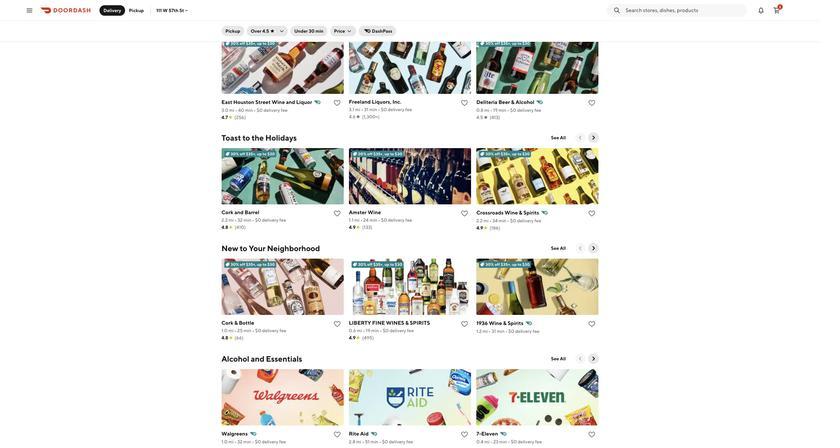 Task type: describe. For each thing, give the bounding box(es) containing it.
19 inside liberty fine wines & spirits 0.6 mi • 19 min • $​0 delivery fee
[[366, 328, 370, 334]]

30% for 3.0 mi • 40 min • $​0 delivery fee
[[231, 41, 239, 46]]

1.1
[[349, 218, 354, 223]]

30% for 0.8 mi • 19 min • $​0 delivery fee
[[486, 41, 494, 46]]

0.8 mi • 19 min • $​0 delivery fee
[[476, 108, 541, 113]]

mi inside the cork & bottle 1.0 mi • 25 min • $​0 delivery fee
[[228, 328, 234, 334]]

51
[[365, 440, 370, 445]]

30% off $35+, up to $30 for (495)
[[358, 262, 402, 267]]

delivery inside liberty fine wines & spirits 0.6 mi • 19 min • $​0 delivery fee
[[390, 328, 406, 334]]

(413)
[[490, 115, 500, 120]]

$​0 inside the amster wine 1.1 mi • 24 min • $​0 delivery fee
[[381, 218, 387, 223]]

31 inside the freeland liquors, inc. 3.1 mi • 31 min • $​0 delivery fee
[[364, 107, 369, 112]]

deliteria beer & alcohol
[[476, 99, 534, 105]]

30% off $35+, up to $30 for (186)
[[486, 152, 530, 156]]

next button of carousel image for neighborhood
[[590, 245, 597, 252]]

pickup for topmost pickup button
[[129, 8, 144, 13]]

& inside the cork & bottle 1.0 mi • 25 min • $​0 delivery fee
[[234, 320, 238, 326]]

new to your neighborhood
[[221, 244, 320, 253]]

& for amster wine
[[519, 210, 522, 216]]

top
[[221, 23, 235, 32]]

3.1
[[349, 107, 354, 112]]

mi right 2.8
[[356, 440, 361, 445]]

click to add this store to your saved list image for deliteria beer & alcohol
[[461, 99, 469, 107]]

under 30 min
[[294, 28, 324, 34]]

toast to the holidays
[[221, 133, 297, 142]]

off for (256)
[[240, 41, 245, 46]]

new to your neighborhood link
[[221, 243, 320, 254]]

(133)
[[362, 225, 372, 230]]

$30 for 1.1 mi • 24 min • $​0 delivery fee
[[395, 152, 402, 156]]

alcohol and essentials
[[221, 355, 302, 364]]

$35+, for (186)
[[501, 152, 511, 156]]

(1,300+)
[[362, 114, 380, 120]]

32 inside cork and barrel 2.2 mi • 32 min • $​0 delivery fee
[[237, 218, 243, 223]]

3.0 mi • 40 min • $​0 delivery fee
[[221, 108, 288, 113]]

30% for 2.2 mi • 34 min • $​0 delivery fee
[[486, 152, 494, 156]]

to for (186)
[[518, 152, 522, 156]]

over
[[251, 28, 261, 34]]

7-eleven
[[476, 431, 498, 437]]

east houston street wine and liquor
[[221, 99, 312, 105]]

$30 for 0.6 mi • 19 min • $​0 delivery fee
[[395, 262, 402, 267]]

0.4
[[476, 440, 484, 445]]

off for (186)
[[495, 152, 500, 156]]

freeland
[[349, 99, 371, 105]]

click to add this store to your saved list image for crossroads wine & spirits
[[588, 210, 596, 218]]

delivery button
[[100, 5, 125, 16]]

see all for neighborhood
[[551, 246, 566, 251]]

up for (66)
[[257, 262, 262, 267]]

111 w 57th st button
[[156, 8, 189, 13]]

$35+, for (66)
[[246, 262, 256, 267]]

0.6
[[349, 328, 356, 334]]

(66)
[[235, 336, 243, 341]]

3 see all from the top
[[551, 357, 566, 362]]

price
[[334, 28, 345, 34]]

new
[[221, 244, 238, 253]]

1 horizontal spatial pickup button
[[221, 26, 244, 36]]

wines
[[386, 320, 404, 326]]

mi inside the amster wine 1.1 mi • 24 min • $​0 delivery fee
[[354, 218, 360, 223]]

essentials
[[266, 355, 302, 364]]

liquor
[[296, 99, 312, 105]]

1936 wine & spirits
[[476, 321, 523, 327]]

liberty
[[349, 320, 371, 326]]

2.2 inside cork and barrel 2.2 mi • 32 min • $​0 delivery fee
[[221, 218, 228, 223]]

cork & bottle 1.0 mi • 25 min • $​0 delivery fee
[[221, 320, 286, 334]]

3 see all link from the top
[[547, 354, 570, 364]]

2
[[779, 5, 781, 9]]

Store search: begin typing to search for stores available on DoorDash text field
[[626, 7, 743, 14]]

top rated
[[221, 23, 258, 32]]

1.2
[[476, 329, 482, 334]]

40
[[238, 108, 244, 113]]

min inside the freeland liquors, inc. 3.1 mi • 31 min • $​0 delivery fee
[[369, 107, 377, 112]]

2 1.0 from the top
[[221, 440, 228, 445]]

2 button
[[770, 4, 783, 17]]

up for (186)
[[512, 152, 517, 156]]

0 vertical spatial pickup button
[[125, 5, 148, 16]]

rated
[[237, 23, 258, 32]]

30% off $35+, up to $30 for (410)
[[231, 152, 275, 156]]

to for (133)
[[390, 152, 394, 156]]

off for (413)
[[495, 41, 500, 46]]

0.8
[[476, 108, 483, 113]]

price button
[[330, 26, 356, 36]]

w
[[163, 8, 168, 13]]

24
[[363, 218, 369, 223]]

click to add this store to your saved list image for east houston street wine and liquor
[[333, 99, 341, 107]]

previous button of carousel image for holidays
[[577, 135, 584, 141]]

click to add this store to your saved list image for 1936 wine & spirits
[[588, 321, 596, 328]]

& inside liberty fine wines & spirits 0.6 mi • 19 min • $​0 delivery fee
[[405, 320, 409, 326]]

amster
[[349, 210, 367, 216]]

min inside under 30 min button
[[316, 28, 324, 34]]

cork and barrel 2.2 mi • 32 min • $​0 delivery fee
[[221, 210, 286, 223]]

holidays
[[265, 133, 297, 142]]

30% for 2.2 mi • 32 min • $​0 delivery fee
[[231, 152, 239, 156]]

(410)
[[235, 225, 246, 230]]

bottle
[[239, 320, 254, 326]]

fee inside cork and barrel 2.2 mi • 32 min • $​0 delivery fee
[[279, 218, 286, 223]]

spirits for new to your neighborhood
[[508, 321, 523, 327]]

mi inside cork and barrel 2.2 mi • 32 min • $​0 delivery fee
[[229, 218, 234, 223]]

to for (66)
[[263, 262, 267, 267]]

mi right 0.4
[[484, 440, 490, 445]]

st
[[179, 8, 184, 13]]

mi down crossroads
[[484, 218, 489, 224]]

and for alcohol and essentials
[[251, 355, 264, 364]]

2.8
[[349, 440, 355, 445]]

street
[[255, 99, 271, 105]]

neighborhood
[[267, 244, 320, 253]]

crossroads
[[476, 210, 504, 216]]

delivery inside the freeland liquors, inc. 3.1 mi • 31 min • $​0 delivery fee
[[388, 107, 404, 112]]

deliteria
[[476, 99, 497, 105]]

mi inside liberty fine wines & spirits 0.6 mi • 19 min • $​0 delivery fee
[[357, 328, 362, 334]]

next button of carousel image
[[590, 356, 597, 362]]

3 see from the top
[[551, 357, 559, 362]]

delivery inside cork and barrel 2.2 mi • 32 min • $​0 delivery fee
[[262, 218, 279, 223]]

delivery
[[103, 8, 121, 13]]

30% off $35+, up to $30 for (66)
[[231, 262, 275, 267]]

previous button of carousel image for neighborhood
[[577, 245, 584, 252]]

see all link for neighborhood
[[547, 243, 570, 254]]

4.9 for neighborhood
[[349, 336, 356, 341]]

liberty fine wines & spirits 0.6 mi • 19 min • $​0 delivery fee
[[349, 320, 430, 334]]

1 horizontal spatial 2.2
[[476, 218, 483, 224]]

(495)
[[362, 336, 374, 341]]

under
[[294, 28, 308, 34]]

and for cork and barrel 2.2 mi • 32 min • $​0 delivery fee
[[234, 210, 244, 216]]

min inside cork and barrel 2.2 mi • 32 min • $​0 delivery fee
[[244, 218, 251, 223]]

freeland liquors, inc. 3.1 mi • 31 min • $​0 delivery fee
[[349, 99, 412, 112]]

up for (133)
[[384, 152, 389, 156]]

2.2 mi • 34 min • $​0 delivery fee
[[476, 218, 541, 224]]

(256)
[[234, 115, 246, 120]]

$30 for 1.2 mi • 31 min • $​0 delivery fee
[[522, 262, 530, 267]]

1936
[[476, 321, 488, 327]]

1 horizontal spatial 31
[[492, 329, 496, 334]]

7-
[[476, 431, 481, 437]]

delivery inside the cork & bottle 1.0 mi • 25 min • $​0 delivery fee
[[262, 328, 279, 334]]

min right 51
[[371, 440, 378, 445]]

alcohol and essentials link
[[221, 354, 302, 364]]

notification bell image
[[757, 6, 765, 14]]

30% off $35+, up to $30 for (413)
[[486, 41, 530, 46]]

min down 'walgreens'
[[243, 440, 251, 445]]

fee inside the cork & bottle 1.0 mi • 25 min • $​0 delivery fee
[[280, 328, 286, 334]]

wine for 1936 wine & spirits
[[489, 321, 502, 327]]

inc.
[[393, 99, 401, 105]]

alcohol inside alcohol and essentials link
[[221, 355, 249, 364]]

0 vertical spatial 19
[[493, 108, 498, 113]]

amster wine 1.1 mi • 24 min • $​0 delivery fee
[[349, 210, 412, 223]]

30% for 1.1 mi • 24 min • $​0 delivery fee
[[358, 152, 366, 156]]

off for (133)
[[367, 152, 373, 156]]

click to add this store to your saved list image for 7-eleven
[[461, 431, 469, 439]]

$35+, for (410)
[[246, 152, 256, 156]]

4.6
[[349, 114, 356, 120]]

mi right 3.0
[[229, 108, 234, 113]]



Task type: vqa. For each thing, say whether or not it's contained in the screenshot.
Pickup for top Pickup 'button'
yes



Task type: locate. For each thing, give the bounding box(es) containing it.
to inside "link"
[[240, 244, 247, 253]]

0 vertical spatial previous button of carousel image
[[577, 135, 584, 141]]

see all for holidays
[[551, 135, 566, 140]]

$30 for 1.0 mi • 25 min • $​0 delivery fee
[[267, 262, 275, 267]]

111 w 57th st
[[156, 8, 184, 13]]

0.4 mi • 23 min • $​0 delivery fee
[[476, 440, 542, 445]]

4.8
[[221, 225, 228, 230], [221, 336, 228, 341]]

$​0 inside cork and barrel 2.2 mi • 32 min • $​0 delivery fee
[[255, 218, 261, 223]]

mi left 25
[[228, 328, 234, 334]]

30% for 1.2 mi • 31 min • $​0 delivery fee
[[486, 262, 494, 267]]

4.9 down 0.6
[[349, 336, 356, 341]]

click to add this store to your saved list image
[[333, 99, 341, 107], [333, 210, 341, 218], [461, 210, 469, 218], [588, 210, 596, 218], [588, 321, 596, 328], [333, 431, 341, 439], [588, 431, 596, 439]]

4.8 left (66)
[[221, 336, 228, 341]]

1 vertical spatial pickup button
[[221, 26, 244, 36]]

30% for 1.0 mi • 25 min • $​0 delivery fee
[[231, 262, 239, 267]]

1 vertical spatial 32
[[237, 440, 243, 445]]

$30 for 2.2 mi • 34 min • $​0 delivery fee
[[522, 152, 530, 156]]

&
[[511, 99, 515, 105], [519, 210, 522, 216], [234, 320, 238, 326], [405, 320, 409, 326], [503, 321, 507, 327]]

1 vertical spatial 31
[[492, 329, 496, 334]]

2 vertical spatial see all
[[551, 357, 566, 362]]

23
[[493, 440, 498, 445]]

spirits for toast to the holidays
[[523, 210, 539, 216]]

32 down 'walgreens'
[[237, 440, 243, 445]]

1 vertical spatial see all link
[[547, 243, 570, 254]]

toast
[[221, 133, 241, 142]]

up for (256)
[[257, 41, 262, 46]]

$​0 inside the freeland liquors, inc. 3.1 mi • 31 min • $​0 delivery fee
[[381, 107, 387, 112]]

pickup left over
[[225, 28, 240, 34]]

off for (66)
[[240, 262, 245, 267]]

0 vertical spatial 4.5
[[262, 28, 269, 34]]

& up 2.2 mi • 34 min • $​0 delivery fee
[[519, 210, 522, 216]]

111
[[156, 8, 162, 13]]

1 horizontal spatial 4.5
[[476, 115, 483, 120]]

min down beer
[[499, 108, 506, 113]]

34
[[492, 218, 498, 224]]

mi inside the freeland liquors, inc. 3.1 mi • 31 min • $​0 delivery fee
[[355, 107, 360, 112]]

under 30 min button
[[290, 26, 327, 36]]

4.8 left (410)
[[221, 225, 228, 230]]

pickup for right pickup button
[[225, 28, 240, 34]]

pickup button left over
[[221, 26, 244, 36]]

1.2 mi • 31 min • $​0 delivery fee
[[476, 329, 539, 334]]

30
[[309, 28, 315, 34]]

0 vertical spatial all
[[560, 135, 566, 140]]

0 vertical spatial see
[[551, 135, 559, 140]]

mi right 0.8
[[484, 108, 489, 113]]

your
[[249, 244, 266, 253]]

min right 24
[[370, 218, 377, 223]]

$35+, for (256)
[[246, 41, 256, 46]]

4.9 down 1.1
[[349, 225, 356, 230]]

0 horizontal spatial 31
[[364, 107, 369, 112]]

2 vertical spatial see
[[551, 357, 559, 362]]

fee inside the amster wine 1.1 mi • 24 min • $​0 delivery fee
[[405, 218, 412, 223]]

and left essentials
[[251, 355, 264, 364]]

all for holidays
[[560, 135, 566, 140]]

up for (413)
[[512, 41, 517, 46]]

mi right 1.2
[[483, 329, 488, 334]]

1 horizontal spatial and
[[251, 355, 264, 364]]

$30 for 0.8 mi • 19 min • $​0 delivery fee
[[522, 41, 530, 46]]

0 vertical spatial cork
[[221, 210, 233, 216]]

0 horizontal spatial 4.5
[[262, 28, 269, 34]]

toast to the holidays link
[[221, 133, 297, 143]]

31 up (1,300+)
[[364, 107, 369, 112]]

min up (1,300+)
[[369, 107, 377, 112]]

see all link
[[547, 133, 570, 143], [547, 243, 570, 254], [547, 354, 570, 364]]

up
[[257, 41, 262, 46], [512, 41, 517, 46], [257, 152, 262, 156], [384, 152, 389, 156], [512, 152, 517, 156], [257, 262, 262, 267], [384, 262, 389, 267], [512, 262, 517, 267]]

wine for crossroads wine & spirits
[[505, 210, 518, 216]]

min right "23"
[[499, 440, 507, 445]]

19 up the (495)
[[366, 328, 370, 334]]

over 4.5
[[251, 28, 269, 34]]

2.2 down crossroads
[[476, 218, 483, 224]]

0 vertical spatial 32
[[237, 218, 243, 223]]

30%
[[231, 41, 239, 46], [486, 41, 494, 46], [231, 152, 239, 156], [358, 152, 366, 156], [486, 152, 494, 156], [231, 262, 239, 267], [358, 262, 366, 267], [486, 262, 494, 267]]

min right 25
[[244, 328, 251, 334]]

0 horizontal spatial 2.2
[[221, 218, 228, 223]]

wine for amster wine 1.1 mi • 24 min • $​0 delivery fee
[[368, 210, 381, 216]]

& right 'wines'
[[405, 320, 409, 326]]

$35+,
[[246, 41, 256, 46], [501, 41, 511, 46], [246, 152, 256, 156], [373, 152, 384, 156], [501, 152, 511, 156], [246, 262, 256, 267], [373, 262, 384, 267], [501, 262, 511, 267]]

2 cork from the top
[[221, 320, 233, 326]]

spirits
[[523, 210, 539, 216], [508, 321, 523, 327]]

1 vertical spatial cork
[[221, 320, 233, 326]]

alcohol down (66)
[[221, 355, 249, 364]]

to for (413)
[[518, 41, 522, 46]]

fine
[[372, 320, 385, 326]]

& up 25
[[234, 320, 238, 326]]

0 vertical spatial pickup
[[129, 8, 144, 13]]

pickup
[[129, 8, 144, 13], [225, 28, 240, 34]]

walgreens
[[221, 431, 248, 437]]

min down the 1936 wine & spirits
[[497, 329, 505, 334]]

to for (410)
[[263, 152, 267, 156]]

min right 34
[[499, 218, 506, 224]]

1 vertical spatial 4.8
[[221, 336, 228, 341]]

$35+, for (413)
[[501, 41, 511, 46]]

$​0 inside the cork & bottle 1.0 mi • 25 min • $​0 delivery fee
[[255, 328, 261, 334]]

cork
[[221, 210, 233, 216], [221, 320, 233, 326]]

mi right 1.1
[[354, 218, 360, 223]]

click to add this store to your saved list image for 1936 wine & spirits
[[461, 321, 469, 328]]

$35+, for (133)
[[373, 152, 384, 156]]

delivery inside the amster wine 1.1 mi • 24 min • $​0 delivery fee
[[388, 218, 405, 223]]

1 vertical spatial see all
[[551, 246, 566, 251]]

& for freeland liquors, inc.
[[511, 99, 515, 105]]

$30 for 3.0 mi • 40 min • $​0 delivery fee
[[267, 41, 275, 46]]

•
[[361, 107, 363, 112], [378, 107, 380, 112], [235, 108, 237, 113], [254, 108, 256, 113], [490, 108, 492, 113], [507, 108, 509, 113], [235, 218, 237, 223], [252, 218, 254, 223], [360, 218, 362, 223], [378, 218, 380, 223], [490, 218, 492, 224], [507, 218, 509, 224], [234, 328, 236, 334], [252, 328, 254, 334], [363, 328, 365, 334], [380, 328, 382, 334], [489, 329, 491, 334], [506, 329, 507, 334], [234, 440, 236, 445], [252, 440, 254, 445], [362, 440, 364, 445], [379, 440, 381, 445], [490, 440, 492, 445], [508, 440, 510, 445]]

fee inside liberty fine wines & spirits 0.6 mi • 19 min • $​0 delivery fee
[[407, 328, 414, 334]]

0 vertical spatial 31
[[364, 107, 369, 112]]

all
[[560, 135, 566, 140], [560, 246, 566, 251], [560, 357, 566, 362]]

3 all from the top
[[560, 357, 566, 362]]

2 see from the top
[[551, 246, 559, 251]]

top rated link
[[221, 22, 258, 32]]

2 see all link from the top
[[547, 243, 570, 254]]

east
[[221, 99, 232, 105]]

and inside cork and barrel 2.2 mi • 32 min • $​0 delivery fee
[[234, 210, 244, 216]]

cork inside cork and barrel 2.2 mi • 32 min • $​0 delivery fee
[[221, 210, 233, 216]]

to for (256)
[[263, 41, 267, 46]]

min right 40
[[245, 108, 253, 113]]

32
[[237, 218, 243, 223], [237, 440, 243, 445]]

30% for 0.6 mi • 19 min • $​0 delivery fee
[[358, 262, 366, 267]]

25
[[237, 328, 243, 334]]

1 vertical spatial spirits
[[508, 321, 523, 327]]

spirits
[[410, 320, 430, 326]]

fee inside the freeland liquors, inc. 3.1 mi • 31 min • $​0 delivery fee
[[405, 107, 412, 112]]

and left barrel
[[234, 210, 244, 216]]

crossroads wine & spirits
[[476, 210, 539, 216]]

1.0 inside the cork & bottle 1.0 mi • 25 min • $​0 delivery fee
[[221, 328, 228, 334]]

1 vertical spatial and
[[234, 210, 244, 216]]

30% off $35+, up to $30 for (256)
[[231, 41, 275, 46]]

32 up (410)
[[237, 218, 243, 223]]

1 1.0 from the top
[[221, 328, 228, 334]]

next button of carousel image for holidays
[[590, 135, 597, 141]]

1 horizontal spatial alcohol
[[516, 99, 534, 105]]

cork for new
[[221, 320, 233, 326]]

up for (495)
[[384, 262, 389, 267]]

beer
[[499, 99, 510, 105]]

2.8 mi • 51 min • $​0 delivery fee
[[349, 440, 413, 445]]

aid
[[360, 431, 369, 437]]

3 previous button of carousel image from the top
[[577, 356, 584, 362]]

4.9 for holidays
[[349, 225, 356, 230]]

mi down 'walgreens'
[[228, 440, 234, 445]]

0 vertical spatial see all link
[[547, 133, 570, 143]]

previous button of carousel image
[[577, 135, 584, 141], [577, 245, 584, 252], [577, 356, 584, 362]]

to for (495)
[[390, 262, 394, 267]]

2.2
[[221, 218, 228, 223], [476, 218, 483, 224]]

off
[[240, 41, 245, 46], [495, 41, 500, 46], [240, 152, 245, 156], [367, 152, 373, 156], [495, 152, 500, 156], [240, 262, 245, 267], [367, 262, 373, 267], [495, 262, 500, 267]]

1 vertical spatial see
[[551, 246, 559, 251]]

and
[[286, 99, 295, 105], [234, 210, 244, 216], [251, 355, 264, 364]]

2 vertical spatial see all link
[[547, 354, 570, 364]]

2 vertical spatial and
[[251, 355, 264, 364]]

2.2 up the new
[[221, 218, 228, 223]]

wine right 1936
[[489, 321, 502, 327]]

1 vertical spatial 4.5
[[476, 115, 483, 120]]

1 previous button of carousel image from the top
[[577, 135, 584, 141]]

all for neighborhood
[[560, 246, 566, 251]]

$35+, for (495)
[[373, 262, 384, 267]]

& up 1.2 mi • 31 min • $​0 delivery fee
[[503, 321, 507, 327]]

0 vertical spatial alcohol
[[516, 99, 534, 105]]

0 vertical spatial see all
[[551, 135, 566, 140]]

fee
[[405, 107, 412, 112], [281, 108, 288, 113], [535, 108, 541, 113], [279, 218, 286, 223], [405, 218, 412, 223], [535, 218, 541, 224], [280, 328, 286, 334], [407, 328, 414, 334], [533, 329, 539, 334], [279, 440, 286, 445], [406, 440, 413, 445], [535, 440, 542, 445]]

1 vertical spatial pickup
[[225, 28, 240, 34]]

1 vertical spatial alcohol
[[221, 355, 249, 364]]

$30
[[267, 41, 275, 46], [522, 41, 530, 46], [267, 152, 275, 156], [395, 152, 402, 156], [522, 152, 530, 156], [267, 262, 275, 267], [395, 262, 402, 267], [522, 262, 530, 267]]

and left the liquor
[[286, 99, 295, 105]]

open menu image
[[26, 6, 33, 14]]

& for liberty fine wines & spirits
[[503, 321, 507, 327]]

4.5 down 0.8
[[476, 115, 483, 120]]

houston
[[233, 99, 254, 105]]

4.8 for toast
[[221, 225, 228, 230]]

0 vertical spatial spirits
[[523, 210, 539, 216]]

1 see from the top
[[551, 135, 559, 140]]

1 vertical spatial previous button of carousel image
[[577, 245, 584, 252]]

2 see all from the top
[[551, 246, 566, 251]]

cork inside the cork & bottle 1.0 mi • 25 min • $​0 delivery fee
[[221, 320, 233, 326]]

4.7
[[221, 115, 228, 120]]

3 items, open order cart image
[[773, 6, 781, 14]]

4.5 inside button
[[262, 28, 269, 34]]

pickup left 111
[[129, 8, 144, 13]]

pickup button left 111
[[125, 5, 148, 16]]

19 up (413) on the right top of the page
[[493, 108, 498, 113]]

30% off $35+, up to $30 for (133)
[[358, 152, 402, 156]]

19
[[493, 108, 498, 113], [366, 328, 370, 334]]

1 horizontal spatial 19
[[493, 108, 498, 113]]

& right beer
[[511, 99, 515, 105]]

cork left barrel
[[221, 210, 233, 216]]

1 vertical spatial 1.0
[[221, 440, 228, 445]]

dashpass button
[[359, 26, 396, 36]]

1.0
[[221, 328, 228, 334], [221, 440, 228, 445]]

0 horizontal spatial pickup
[[129, 8, 144, 13]]

1.0 down 'walgreens'
[[221, 440, 228, 445]]

57th
[[169, 8, 178, 13]]

min inside liberty fine wines & spirits 0.6 mi • 19 min • $​0 delivery fee
[[371, 328, 379, 334]]

min down barrel
[[244, 218, 251, 223]]

0 vertical spatial 4.8
[[221, 225, 228, 230]]

0 vertical spatial and
[[286, 99, 295, 105]]

2 horizontal spatial and
[[286, 99, 295, 105]]

0 vertical spatial 1.0
[[221, 328, 228, 334]]

barrel
[[245, 210, 259, 216]]

wine right the street
[[272, 99, 285, 105]]

wine up 24
[[368, 210, 381, 216]]

see
[[551, 135, 559, 140], [551, 246, 559, 251], [551, 357, 559, 362]]

1 see all link from the top
[[547, 133, 570, 143]]

4.8 for new
[[221, 336, 228, 341]]

1 4.8 from the top
[[221, 225, 228, 230]]

the
[[252, 133, 264, 142]]

$​0 inside liberty fine wines & spirits 0.6 mi • 19 min • $​0 delivery fee
[[383, 328, 389, 334]]

mi right 3.1
[[355, 107, 360, 112]]

see for holidays
[[551, 135, 559, 140]]

spirits up 1.2 mi • 31 min • $​0 delivery fee
[[508, 321, 523, 327]]

1 cork from the top
[[221, 210, 233, 216]]

0 vertical spatial next button of carousel image
[[590, 135, 597, 141]]

1 next button of carousel image from the top
[[590, 135, 597, 141]]

2 next button of carousel image from the top
[[590, 245, 597, 252]]

$30 for 2.2 mi • 32 min • $​0 delivery fee
[[267, 152, 275, 156]]

mi up the new
[[229, 218, 234, 223]]

click to add this store to your saved list image for walgreens
[[333, 431, 341, 439]]

up for (410)
[[257, 152, 262, 156]]

1 vertical spatial 19
[[366, 328, 370, 334]]

spirits up 2.2 mi • 34 min • $​0 delivery fee
[[523, 210, 539, 216]]

(186)
[[490, 226, 500, 231]]

2 vertical spatial all
[[560, 357, 566, 362]]

0 horizontal spatial and
[[234, 210, 244, 216]]

see for neighborhood
[[551, 246, 559, 251]]

alcohol up 0.8 mi • 19 min • $​0 delivery fee
[[516, 99, 534, 105]]

eleven
[[481, 431, 498, 437]]

click to add this store to your saved list image for 7-eleven
[[588, 431, 596, 439]]

1 vertical spatial all
[[560, 246, 566, 251]]

1.0 left 25
[[221, 328, 228, 334]]

liquors,
[[372, 99, 391, 105]]

over 4.5 button
[[247, 26, 288, 36]]

click to add this store to your saved list image
[[461, 99, 469, 107], [588, 99, 596, 107], [333, 321, 341, 328], [461, 321, 469, 328], [461, 431, 469, 439]]

4.5 right over
[[262, 28, 269, 34]]

1 see all from the top
[[551, 135, 566, 140]]

min inside the amster wine 1.1 mi • 24 min • $​0 delivery fee
[[370, 218, 377, 223]]

wine up 2.2 mi • 34 min • $​0 delivery fee
[[505, 210, 518, 216]]

1 vertical spatial next button of carousel image
[[590, 245, 597, 252]]

2 vertical spatial previous button of carousel image
[[577, 356, 584, 362]]

off for (495)
[[367, 262, 373, 267]]

31 down the 1936 wine & spirits
[[492, 329, 496, 334]]

0 horizontal spatial 19
[[366, 328, 370, 334]]

2 previous button of carousel image from the top
[[577, 245, 584, 252]]

cork for toast
[[221, 210, 233, 216]]

cork left bottle
[[221, 320, 233, 326]]

rite aid
[[349, 431, 369, 437]]

alcohol
[[516, 99, 534, 105], [221, 355, 249, 364]]

1 all from the top
[[560, 135, 566, 140]]

wine inside the amster wine 1.1 mi • 24 min • $​0 delivery fee
[[368, 210, 381, 216]]

min right "30"
[[316, 28, 324, 34]]

4.9 left '(186)'
[[476, 226, 483, 231]]

mi right 0.6
[[357, 328, 362, 334]]

wine
[[272, 99, 285, 105], [368, 210, 381, 216], [505, 210, 518, 216], [489, 321, 502, 327]]

see all link for holidays
[[547, 133, 570, 143]]

min down fine
[[371, 328, 379, 334]]

1 horizontal spatial pickup
[[225, 28, 240, 34]]

min inside the cork & bottle 1.0 mi • 25 min • $​0 delivery fee
[[244, 328, 251, 334]]

2 4.8 from the top
[[221, 336, 228, 341]]

0 horizontal spatial pickup button
[[125, 5, 148, 16]]

off for (410)
[[240, 152, 245, 156]]

0 horizontal spatial alcohol
[[221, 355, 249, 364]]

dashpass
[[372, 28, 392, 34]]

next button of carousel image
[[590, 135, 597, 141], [590, 245, 597, 252]]

2 all from the top
[[560, 246, 566, 251]]

rite
[[349, 431, 359, 437]]

1.0 mi • 32 min • $​0 delivery fee
[[221, 440, 286, 445]]



